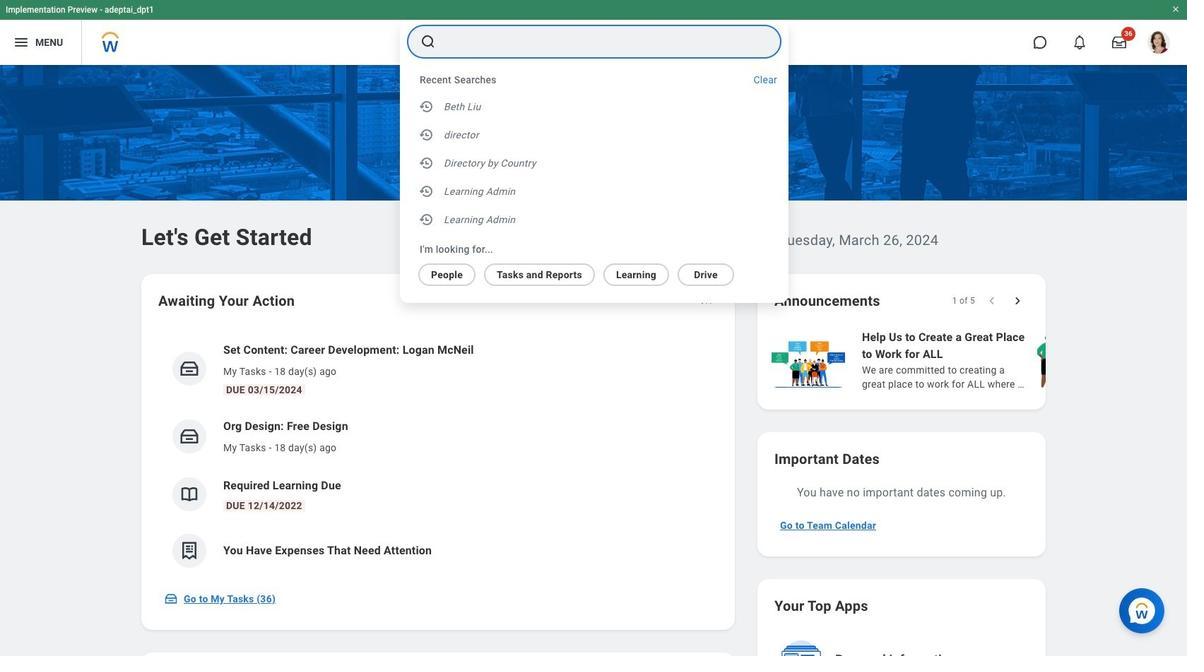 Task type: locate. For each thing, give the bounding box(es) containing it.
None search field
[[400, 20, 789, 303]]

0 vertical spatial inbox image
[[179, 358, 200, 379]]

0 vertical spatial time image
[[418, 98, 435, 115]]

list
[[769, 328, 1187, 393], [158, 331, 718, 579]]

1 vertical spatial time image
[[418, 126, 435, 143]]

inbox large image
[[1112, 35, 1126, 49]]

1 vertical spatial time image
[[418, 211, 435, 228]]

1 vertical spatial inbox image
[[179, 426, 200, 447]]

list box
[[400, 93, 789, 237], [400, 258, 772, 286]]

banner
[[0, 0, 1187, 65]]

search image
[[420, 33, 437, 50]]

notifications large image
[[1073, 35, 1087, 49]]

2 vertical spatial time image
[[418, 155, 435, 172]]

time image
[[418, 98, 435, 115], [418, 126, 435, 143], [418, 155, 435, 172]]

3 time image from the top
[[418, 155, 435, 172]]

1 list box from the top
[[400, 93, 789, 237]]

0 vertical spatial time image
[[418, 183, 435, 200]]

1 time image from the top
[[418, 183, 435, 200]]

inbox image
[[179, 358, 200, 379], [179, 426, 200, 447]]

1 vertical spatial list box
[[400, 258, 772, 286]]

status
[[952, 295, 975, 307]]

2 time image from the top
[[418, 211, 435, 228]]

chevron left small image
[[985, 294, 999, 308]]

1 horizontal spatial list
[[769, 328, 1187, 393]]

0 vertical spatial list box
[[400, 93, 789, 237]]

dashboard expenses image
[[179, 541, 200, 562]]

time image
[[418, 183, 435, 200], [418, 211, 435, 228]]

main content
[[0, 65, 1187, 656]]

2 time image from the top
[[418, 126, 435, 143]]



Task type: describe. For each thing, give the bounding box(es) containing it.
justify image
[[13, 34, 30, 51]]

2 inbox image from the top
[[179, 426, 200, 447]]

chevron right small image
[[1010, 294, 1025, 308]]

1 inbox image from the top
[[179, 358, 200, 379]]

2 list box from the top
[[400, 258, 772, 286]]

book open image
[[179, 484, 200, 505]]

1 time image from the top
[[418, 98, 435, 115]]

Search Workday  search field
[[445, 26, 752, 57]]

profile logan mcneil image
[[1148, 31, 1170, 57]]

0 horizontal spatial list
[[158, 331, 718, 579]]

inbox image
[[164, 592, 178, 606]]

close environment banner image
[[1172, 5, 1180, 13]]



Task type: vqa. For each thing, say whether or not it's contained in the screenshot.
EMBARCADERO inside the 'style='padding: 5px;'><a href='https://www.google.com/maps/place/4+Embarcadero+Center,+San+Francisco,+CA+94111'>4 Embarcadero Center, San Francisco, CA 94111</a></td></tr><tr style='background: rgb(183,236,230);'><td style='padding: 5px;'>Americano Restaurant &amp; Bar</td><td style='padding: 5px;'>bar, restaurant, food, point, of, interest, establishment</td><td'
no



